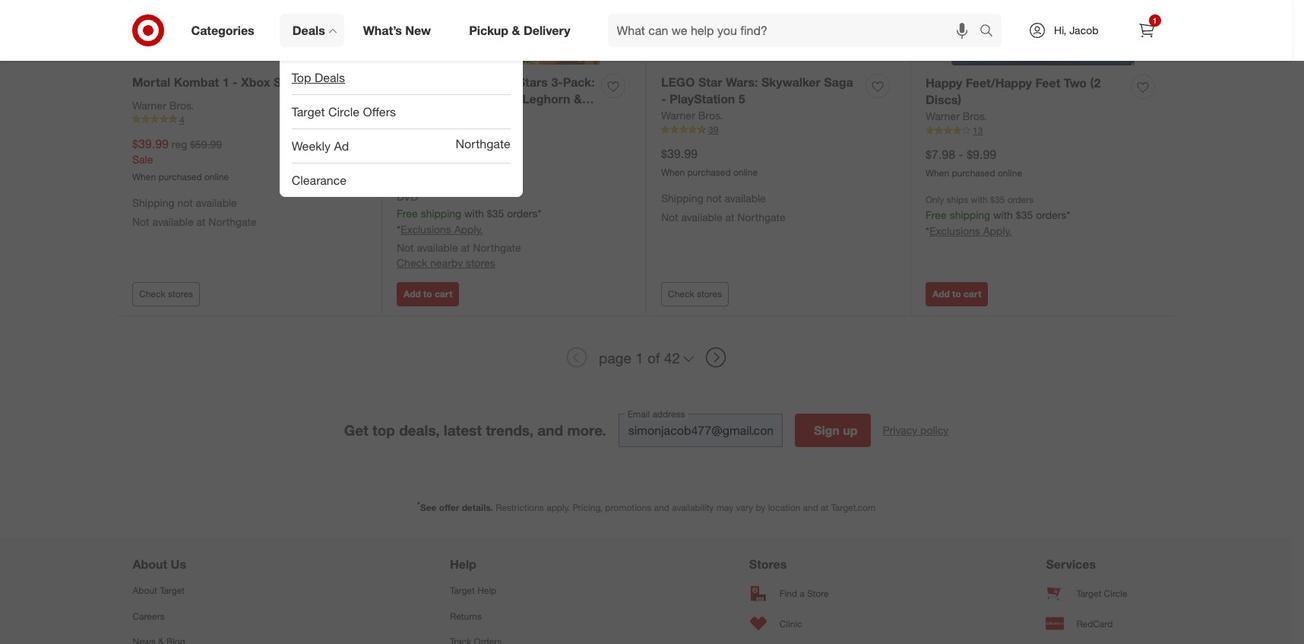 Task type: vqa. For each thing, say whether or not it's contained in the screenshot.
PHARMACY link
no



Task type: describe. For each thing, give the bounding box(es) containing it.
privacy policy
[[883, 424, 949, 437]]

get top deals, latest trends, and more.
[[344, 422, 607, 439]]

about target
[[133, 585, 185, 597]]

$39.99 for reg
[[132, 136, 169, 151]]

redcard
[[1077, 618, 1114, 630]]

$59.99
[[190, 137, 222, 150]]

apply. inside only ships with $35 orders free shipping with $35 orders* * exclusions apply.
[[984, 224, 1012, 237]]

when inside $39.99 reg $59.99 sale when purchased online
[[132, 171, 156, 183]]

$7.98
[[926, 147, 956, 162]]

1 horizontal spatial exclusions apply. button
[[930, 224, 1012, 239]]

friends/road
[[397, 109, 475, 124]]

looney tunes super stars 3-pack: bugs bunny/foghorn leghorn & friends/road runner & wile e. coyote (dvd)
[[397, 74, 595, 141]]

reg
[[172, 137, 187, 150]]

target for target circle offers
[[292, 104, 325, 119]]

pickup
[[469, 22, 509, 38]]

dvd
[[397, 190, 418, 203]]

1 vertical spatial 1
[[223, 74, 229, 89]]

shipping for mortal kombat 1 - xbox series x
[[132, 196, 175, 209]]

not for lego star wars: skywalker saga - playstation 5
[[662, 211, 679, 223]]

what's new link
[[350, 14, 450, 47]]

13
[[973, 125, 984, 136]]

add for looney tunes super stars 3-pack: bugs bunny/foghorn leghorn & friends/road runner & wile e. coyote (dvd)
[[404, 288, 421, 300]]

store
[[808, 588, 829, 599]]

sign up
[[814, 423, 858, 438]]

mortal kombat 1 - xbox series x link
[[132, 73, 322, 91]]

new
[[406, 22, 431, 38]]

warner bros. for mortal
[[132, 98, 194, 111]]

saga
[[824, 74, 854, 89]]

1 horizontal spatial &
[[523, 109, 532, 124]]

lego
[[662, 74, 695, 89]]

4 link for -
[[132, 113, 367, 126]]

careers
[[133, 610, 165, 622]]

(2
[[1091, 75, 1101, 90]]

happy feet/happy feet two (2 discs) image
[[926, 0, 1161, 65]]

ships
[[947, 194, 969, 205]]

2 horizontal spatial and
[[803, 502, 819, 514]]

check for lego star wars: skywalker saga - playstation 5
[[668, 288, 695, 300]]

1 vertical spatial help
[[478, 585, 497, 597]]

find
[[780, 588, 798, 599]]

$9.99
[[967, 147, 997, 162]]

happy
[[926, 75, 963, 90]]

0 vertical spatial &
[[512, 22, 521, 38]]

top
[[292, 70, 311, 85]]

mortal
[[132, 74, 171, 89]]

What can we help you find? suggestions appear below search field
[[608, 14, 984, 47]]

runner
[[478, 109, 520, 124]]

stores for lego star wars: skywalker saga - playstation 5
[[697, 288, 723, 300]]

find a store link
[[750, 578, 844, 609]]

discs)
[[926, 92, 962, 108]]

may
[[717, 502, 734, 514]]

target circle link
[[1047, 578, 1161, 609]]

about us
[[133, 557, 186, 572]]

super
[[480, 74, 514, 89]]

online inside $7.98 - $9.99 when purchased online
[[998, 167, 1023, 179]]

orders
[[1008, 194, 1034, 205]]

warner for lego star wars: skywalker saga - playstation 5
[[662, 109, 696, 122]]

not for mortal kombat 1 - xbox series x
[[132, 215, 149, 228]]

1 horizontal spatial $35
[[991, 194, 1006, 205]]

kombat
[[174, 74, 219, 89]]

target help
[[450, 585, 497, 597]]

$39.99 when purchased online
[[662, 146, 758, 178]]

clinic link
[[750, 609, 844, 639]]

xbox
[[241, 74, 270, 89]]

categories link
[[178, 14, 274, 47]]

purchased inside $7.98 - $9.99 when purchased online
[[952, 167, 996, 179]]

up
[[844, 423, 858, 438]]

add for happy feet/happy feet two (2 discs)
[[933, 288, 950, 300]]

warner bros. for looney
[[397, 109, 459, 122]]

delivery
[[524, 22, 571, 38]]

2 horizontal spatial &
[[574, 92, 582, 107]]

bros. for tunes
[[434, 109, 459, 122]]

northgate inside dvd free shipping with $35 orders* * exclusions apply. not available at northgate check nearby stores
[[473, 241, 521, 254]]

skywalker
[[762, 74, 821, 89]]

0 horizontal spatial and
[[538, 422, 564, 439]]

happy feet/happy feet two (2 discs) link
[[926, 74, 1126, 109]]

orders* inside dvd free shipping with $35 orders* * exclusions apply. not available at northgate check nearby stores
[[507, 207, 542, 220]]

check for mortal kombat 1 - xbox series x
[[139, 288, 166, 300]]

4 for kombat
[[179, 114, 185, 125]]

shipping not available not available at northgate for star
[[662, 192, 786, 223]]

exclusions inside dvd free shipping with $35 orders* * exclusions apply. not available at northgate check nearby stores
[[401, 223, 452, 236]]

ad
[[334, 138, 349, 153]]

details.
[[462, 502, 493, 514]]

get
[[344, 422, 369, 439]]

sign
[[814, 423, 840, 438]]

pricing,
[[573, 502, 603, 514]]

warner for looney tunes super stars 3-pack: bugs bunny/foghorn leghorn & friends/road runner & wile e. coyote (dvd)
[[397, 109, 431, 122]]

shipping for lego star wars: skywalker saga - playstation 5
[[662, 192, 704, 205]]

1 link
[[1130, 14, 1164, 47]]

1 horizontal spatial with
[[972, 194, 988, 205]]

orders* inside only ships with $35 orders free shipping with $35 orders* * exclusions apply.
[[1037, 208, 1071, 221]]

e.
[[563, 109, 574, 124]]

to for happy feet/happy feet two (2 discs)
[[953, 288, 962, 300]]

promotions
[[606, 502, 652, 514]]

only ships with $35 orders free shipping with $35 orders* * exclusions apply.
[[926, 194, 1071, 237]]

4 for tunes
[[444, 124, 449, 136]]

x
[[314, 74, 322, 89]]

target for target help
[[450, 585, 475, 597]]

with inside dvd free shipping with $35 orders* * exclusions apply. not available at northgate check nearby stores
[[465, 207, 484, 220]]

lego star wars: skywalker saga - playstation 5 link
[[662, 73, 860, 108]]

feet
[[1036, 75, 1061, 90]]

$7.98 - $9.99 when purchased online
[[926, 147, 1023, 179]]

coyote
[[397, 126, 438, 141]]

services
[[1047, 557, 1097, 572]]

add to cart for looney tunes super stars 3-pack: bugs bunny/foghorn leghorn & friends/road runner & wile e. coyote (dvd)
[[404, 288, 453, 300]]

search button
[[973, 14, 1010, 50]]

(dvd)
[[442, 126, 474, 141]]

apply.
[[547, 502, 570, 514]]

purchased inside $39.99 when purchased online
[[688, 167, 731, 178]]

* see offer details. restrictions apply. pricing, promotions and availability may vary by location and at target.com
[[417, 500, 876, 514]]

target circle offers link
[[280, 95, 523, 129]]

* inside the * see offer details. restrictions apply. pricing, promotions and availability may vary by location and at target.com
[[417, 500, 420, 509]]

clinic
[[780, 618, 803, 630]]

search
[[973, 24, 1010, 39]]

see
[[420, 502, 437, 514]]

pickup & delivery link
[[456, 14, 590, 47]]

- inside lego star wars: skywalker saga - playstation 5
[[662, 92, 667, 107]]

wile
[[535, 109, 560, 124]]

about target link
[[133, 578, 247, 603]]

sale
[[132, 153, 153, 166]]

what's
[[363, 22, 402, 38]]

$39.99 for when
[[662, 146, 698, 161]]

a
[[800, 588, 805, 599]]

apply. inside dvd free shipping with $35 orders* * exclusions apply. not available at northgate check nearby stores
[[455, 223, 483, 236]]

check stores button for lego star wars: skywalker saga - playstation 5
[[662, 282, 729, 307]]

check stores for lego star wars: skywalker saga - playstation 5
[[668, 288, 723, 300]]

2 horizontal spatial $35
[[1017, 208, 1034, 221]]

clearance link
[[280, 164, 523, 197]]

target.com
[[832, 502, 876, 514]]

privacy
[[883, 424, 918, 437]]

cart for looney tunes super stars 3-pack: bugs bunny/foghorn leghorn & friends/road runner & wile e. coyote (dvd)
[[435, 288, 453, 300]]

39
[[709, 124, 719, 136]]

warner bros. for happy
[[926, 110, 988, 123]]

returns
[[450, 610, 482, 622]]

2 horizontal spatial with
[[994, 208, 1014, 221]]

us
[[171, 557, 186, 572]]



Task type: locate. For each thing, give the bounding box(es) containing it.
$35 down orders
[[1017, 208, 1034, 221]]

not inside dvd free shipping with $35 orders* * exclusions apply. not available at northgate check nearby stores
[[397, 241, 414, 254]]

exclusions down dvd
[[401, 223, 452, 236]]

0 horizontal spatial check stores button
[[132, 282, 200, 307]]

with right ships
[[972, 194, 988, 205]]

- inside $7.98 - $9.99 when purchased online
[[959, 147, 964, 162]]

looney tunes super stars 3-pack: bugs bunny/foghorn leghorn & friends/road runner & wile e. coyote (dvd) image
[[397, 0, 631, 65]]

1 vertical spatial &
[[574, 92, 582, 107]]

what's new
[[363, 22, 431, 38]]

0 horizontal spatial shipping
[[132, 196, 175, 209]]

free down only
[[926, 208, 947, 221]]

warner
[[132, 98, 166, 111], [397, 109, 431, 122], [662, 109, 696, 122], [926, 110, 960, 123]]

available
[[725, 192, 766, 205], [196, 196, 237, 209], [682, 211, 723, 223], [152, 215, 194, 228], [417, 241, 458, 254]]

looney
[[397, 74, 439, 89]]

hi, jacob
[[1055, 24, 1099, 37]]

circle
[[328, 104, 360, 119], [1105, 588, 1128, 599]]

$35 inside dvd free shipping with $35 orders* * exclusions apply. not available at northgate check nearby stores
[[487, 207, 504, 220]]

purchased
[[688, 167, 731, 178], [952, 167, 996, 179], [159, 171, 202, 183]]

0 horizontal spatial when
[[132, 171, 156, 183]]

bros.
[[169, 98, 194, 111], [434, 109, 459, 122], [699, 109, 723, 122], [963, 110, 988, 123]]

0 horizontal spatial $35
[[487, 207, 504, 220]]

not up check nearby stores button on the left top
[[397, 241, 414, 254]]

1 horizontal spatial free
[[926, 208, 947, 221]]

bugs
[[397, 92, 427, 107]]

circle for target circle
[[1105, 588, 1128, 599]]

0 horizontal spatial add
[[404, 288, 421, 300]]

- down lego
[[662, 92, 667, 107]]

2 horizontal spatial purchased
[[952, 167, 996, 179]]

pickup & delivery
[[469, 22, 571, 38]]

circle up redcard 'link'
[[1105, 588, 1128, 599]]

help
[[450, 557, 477, 572], [478, 585, 497, 597]]

orders*
[[507, 207, 542, 220], [1037, 208, 1071, 221]]

0 horizontal spatial check stores
[[139, 288, 193, 300]]

2 vertical spatial -
[[959, 147, 964, 162]]

bros. up 13
[[963, 110, 988, 123]]

not for kombat
[[177, 196, 193, 209]]

2 horizontal spatial stores
[[697, 288, 723, 300]]

1 horizontal spatial add
[[933, 288, 950, 300]]

free down dvd
[[397, 207, 418, 220]]

None text field
[[619, 414, 783, 447]]

1 horizontal spatial shipping not available not available at northgate
[[662, 192, 786, 223]]

top deals
[[292, 70, 345, 85]]

check nearby stores button
[[397, 255, 496, 271]]

wars:
[[726, 74, 759, 89]]

online up orders
[[998, 167, 1023, 179]]

at left the target.com
[[821, 502, 829, 514]]

series
[[274, 74, 310, 89]]

free inside dvd free shipping with $35 orders* * exclusions apply. not available at northgate check nearby stores
[[397, 207, 418, 220]]

help up returns link
[[478, 585, 497, 597]]

- left xbox
[[233, 74, 238, 89]]

about for about target
[[133, 585, 157, 597]]

warner bros. down the playstation
[[662, 109, 723, 122]]

with down orders
[[994, 208, 1014, 221]]

vary
[[737, 502, 754, 514]]

1 horizontal spatial help
[[478, 585, 497, 597]]

2 horizontal spatial *
[[926, 224, 930, 237]]

availability
[[672, 502, 714, 514]]

bros. for star
[[699, 109, 723, 122]]

1 horizontal spatial online
[[734, 167, 758, 178]]

2 check stores from the left
[[668, 288, 723, 300]]

1 vertical spatial circle
[[1105, 588, 1128, 599]]

1 horizontal spatial not
[[397, 241, 414, 254]]

0 horizontal spatial purchased
[[159, 171, 202, 183]]

deals,
[[399, 422, 440, 439]]

check stores button for mortal kombat 1 - xbox series x
[[132, 282, 200, 307]]

2 add to cart button from the left
[[926, 282, 989, 307]]

shipping inside dvd free shipping with $35 orders* * exclusions apply. not available at northgate check nearby stores
[[421, 207, 462, 220]]

0 vertical spatial help
[[450, 557, 477, 572]]

2 to from the left
[[953, 288, 962, 300]]

warner bros. link down mortal
[[132, 98, 194, 113]]

2 horizontal spatial when
[[926, 167, 950, 179]]

restrictions
[[496, 502, 544, 514]]

not down $39.99 when purchased online
[[707, 192, 722, 205]]

* inside dvd free shipping with $35 orders* * exclusions apply. not available at northgate check nearby stores
[[397, 223, 401, 236]]

2 check stores button from the left
[[662, 282, 729, 307]]

1 horizontal spatial to
[[953, 288, 962, 300]]

1 horizontal spatial add to cart
[[933, 288, 982, 300]]

warner bros. up coyote
[[397, 109, 459, 122]]

circle for target circle offers
[[328, 104, 360, 119]]

0 horizontal spatial not
[[177, 196, 193, 209]]

* down dvd
[[397, 223, 401, 236]]

tunes
[[443, 74, 476, 89]]

add
[[404, 288, 421, 300], [933, 288, 950, 300]]

returns link
[[450, 603, 547, 629]]

2 horizontal spatial -
[[959, 147, 964, 162]]

find a store
[[780, 588, 829, 599]]

0 horizontal spatial *
[[397, 223, 401, 236]]

1 horizontal spatial 1
[[1153, 16, 1158, 25]]

4 up reg
[[179, 114, 185, 125]]

5
[[739, 92, 746, 107]]

exclusions down ships
[[930, 224, 981, 237]]

top deals link
[[280, 61, 523, 94]]

add to cart button
[[397, 282, 460, 307], [926, 282, 989, 307]]

lego star wars: skywalker saga - playstation 5 image
[[662, 0, 896, 65], [662, 0, 896, 65]]

warner bros. link down the playstation
[[662, 108, 723, 123]]

and left availability
[[655, 502, 670, 514]]

1 horizontal spatial shipping
[[950, 208, 991, 221]]

top
[[373, 422, 395, 439]]

1 horizontal spatial orders*
[[1037, 208, 1071, 221]]

exclusions inside only ships with $35 orders free shipping with $35 orders* * exclusions apply.
[[930, 224, 981, 237]]

bros. down kombat
[[169, 98, 194, 111]]

0 horizontal spatial free
[[397, 207, 418, 220]]

online inside $39.99 when purchased online
[[734, 167, 758, 178]]

when inside $39.99 when purchased online
[[662, 167, 685, 178]]

0 vertical spatial about
[[133, 557, 167, 572]]

only
[[926, 194, 945, 205]]

stores inside dvd free shipping with $35 orders* * exclusions apply. not available at northgate check nearby stores
[[466, 256, 496, 269]]

add to cart button for happy feet/happy feet two (2 discs)
[[926, 282, 989, 307]]

0 horizontal spatial &
[[512, 22, 521, 38]]

help up target help
[[450, 557, 477, 572]]

1 horizontal spatial check stores
[[668, 288, 723, 300]]

2 horizontal spatial not
[[662, 211, 679, 223]]

$39.99 down the playstation
[[662, 146, 698, 161]]

0 horizontal spatial apply.
[[455, 223, 483, 236]]

$35
[[991, 194, 1006, 205], [487, 207, 504, 220], [1017, 208, 1034, 221]]

bros. for feet/happy
[[963, 110, 988, 123]]

offer
[[439, 502, 460, 514]]

and
[[538, 422, 564, 439], [655, 502, 670, 514], [803, 502, 819, 514]]

0 horizontal spatial to
[[424, 288, 432, 300]]

hi,
[[1055, 24, 1067, 37]]

about for about us
[[133, 557, 167, 572]]

bros. up 39
[[699, 109, 723, 122]]

1 add to cart from the left
[[404, 288, 453, 300]]

happy feet/happy feet two (2 discs)
[[926, 75, 1101, 108]]

not down $39.99 reg $59.99 sale when purchased online
[[177, 196, 193, 209]]

purchased down 39
[[688, 167, 731, 178]]

1 horizontal spatial and
[[655, 502, 670, 514]]

online inside $39.99 reg $59.99 sale when purchased online
[[204, 171, 229, 183]]

1 about from the top
[[133, 557, 167, 572]]

0 horizontal spatial exclusions apply. button
[[401, 222, 483, 237]]

0 horizontal spatial cart
[[435, 288, 453, 300]]

at inside dvd free shipping with $35 orders* * exclusions apply. not available at northgate check nearby stores
[[461, 241, 470, 254]]

4 link down xbox
[[132, 113, 367, 126]]

0 horizontal spatial not
[[132, 215, 149, 228]]

free
[[397, 207, 418, 220], [926, 208, 947, 221]]

apply.
[[455, 223, 483, 236], [984, 224, 1012, 237]]

1 horizontal spatial shipping
[[662, 192, 704, 205]]

and right location
[[803, 502, 819, 514]]

shipping not available not available at northgate down $39.99 when purchased online
[[662, 192, 786, 223]]

to for looney tunes super stars 3-pack: bugs bunny/foghorn leghorn & friends/road runner & wile e. coyote (dvd)
[[424, 288, 432, 300]]

2 about from the top
[[133, 585, 157, 597]]

star
[[699, 74, 723, 89]]

stars
[[518, 74, 548, 89]]

warner bros. link down discs)
[[926, 109, 988, 124]]

exclusions apply. button up nearby
[[401, 222, 483, 237]]

mortal kombat 1 - xbox series x image
[[132, 0, 367, 65], [132, 0, 367, 65]]

purchased down '$9.99'
[[952, 167, 996, 179]]

not for star
[[707, 192, 722, 205]]

playstation
[[670, 92, 736, 107]]

online down "39" link
[[734, 167, 758, 178]]

*
[[397, 223, 401, 236], [926, 224, 930, 237], [417, 500, 420, 509]]

1 horizontal spatial purchased
[[688, 167, 731, 178]]

not down sale
[[132, 215, 149, 228]]

0 horizontal spatial online
[[204, 171, 229, 183]]

and left more.
[[538, 422, 564, 439]]

warner for mortal kombat 1 - xbox series x
[[132, 98, 166, 111]]

check stores for mortal kombat 1 - xbox series x
[[139, 288, 193, 300]]

warner bros. down mortal
[[132, 98, 194, 111]]

not down $39.99 when purchased online
[[662, 211, 679, 223]]

1 to from the left
[[424, 288, 432, 300]]

stores for mortal kombat 1 - xbox series x
[[168, 288, 193, 300]]

shipping down $39.99 when purchased online
[[662, 192, 704, 205]]

deals right top
[[315, 70, 345, 85]]

shipping down ships
[[950, 208, 991, 221]]

4 link for stars
[[397, 123, 631, 137]]

2 horizontal spatial check
[[668, 288, 695, 300]]

0 horizontal spatial $39.99
[[132, 136, 169, 151]]

not
[[662, 211, 679, 223], [132, 215, 149, 228], [397, 241, 414, 254]]

by
[[756, 502, 766, 514]]

at up nearby
[[461, 241, 470, 254]]

1 horizontal spatial check
[[397, 256, 428, 269]]

warner down the playstation
[[662, 109, 696, 122]]

about up careers
[[133, 585, 157, 597]]

at down $39.99 reg $59.99 sale when purchased online
[[197, 215, 206, 228]]

deals link
[[280, 14, 344, 47]]

warner bros. link
[[132, 98, 194, 113], [397, 108, 459, 123], [662, 108, 723, 123], [926, 109, 988, 124]]

free inside only ships with $35 orders free shipping with $35 orders* * exclusions apply.
[[926, 208, 947, 221]]

warner down bugs
[[397, 109, 431, 122]]

warner bros. down discs)
[[926, 110, 988, 123]]

& left the wile
[[523, 109, 532, 124]]

- left '$9.99'
[[959, 147, 964, 162]]

warner down mortal
[[132, 98, 166, 111]]

when inside $7.98 - $9.99 when purchased online
[[926, 167, 950, 179]]

4
[[179, 114, 185, 125], [444, 124, 449, 136]]

check inside dvd free shipping with $35 orders* * exclusions apply. not available at northgate check nearby stores
[[397, 256, 428, 269]]

0 horizontal spatial shipping
[[421, 207, 462, 220]]

2 horizontal spatial online
[[998, 167, 1023, 179]]

1 add from the left
[[404, 288, 421, 300]]

shipping
[[662, 192, 704, 205], [132, 196, 175, 209]]

circle inside target circle offers link
[[328, 104, 360, 119]]

available inside dvd free shipping with $35 orders* * exclusions apply. not available at northgate check nearby stores
[[417, 241, 458, 254]]

0 horizontal spatial stores
[[168, 288, 193, 300]]

1 check stores button from the left
[[132, 282, 200, 307]]

2 cart from the left
[[964, 288, 982, 300]]

stores
[[750, 557, 787, 572]]

1 horizontal spatial check stores button
[[662, 282, 729, 307]]

jacob
[[1070, 24, 1099, 37]]

cart for happy feet/happy feet two (2 discs)
[[964, 288, 982, 300]]

warner bros. link for happy
[[926, 109, 988, 124]]

1 horizontal spatial not
[[707, 192, 722, 205]]

$39.99 inside $39.99 when purchased online
[[662, 146, 698, 161]]

offers
[[363, 104, 396, 119]]

shipping
[[421, 207, 462, 220], [950, 208, 991, 221]]

0 horizontal spatial orders*
[[507, 207, 542, 220]]

1 horizontal spatial add to cart button
[[926, 282, 989, 307]]

1 horizontal spatial exclusions
[[930, 224, 981, 237]]

$35 left orders
[[991, 194, 1006, 205]]

0 horizontal spatial 1
[[223, 74, 229, 89]]

online down $59.99 on the top
[[204, 171, 229, 183]]

deals up top
[[293, 22, 325, 38]]

1 vertical spatial deals
[[315, 70, 345, 85]]

shipping not available not available at northgate for kombat
[[132, 196, 257, 228]]

0 horizontal spatial shipping not available not available at northgate
[[132, 196, 257, 228]]

0 horizontal spatial add to cart button
[[397, 282, 460, 307]]

0 horizontal spatial 4
[[179, 114, 185, 125]]

0 horizontal spatial circle
[[328, 104, 360, 119]]

add to cart
[[404, 288, 453, 300], [933, 288, 982, 300]]

at
[[726, 211, 735, 223], [197, 215, 206, 228], [461, 241, 470, 254], [821, 502, 829, 514]]

with
[[972, 194, 988, 205], [465, 207, 484, 220], [994, 208, 1014, 221]]

check stores
[[139, 288, 193, 300], [668, 288, 723, 300]]

cart
[[435, 288, 453, 300], [964, 288, 982, 300]]

warner bros. link up coyote
[[397, 108, 459, 123]]

warner bros. link for mortal
[[132, 98, 194, 113]]

& right pickup
[[512, 22, 521, 38]]

$39.99 reg $59.99 sale when purchased online
[[132, 136, 229, 183]]

1 horizontal spatial -
[[662, 92, 667, 107]]

0 vertical spatial -
[[233, 74, 238, 89]]

bunny/foghorn
[[430, 92, 519, 107]]

target up 'returns'
[[450, 585, 475, 597]]

circle inside target circle link
[[1105, 588, 1128, 599]]

0 horizontal spatial 4 link
[[132, 113, 367, 126]]

1 horizontal spatial when
[[662, 167, 685, 178]]

2 add to cart from the left
[[933, 288, 982, 300]]

* left offer at the left
[[417, 500, 420, 509]]

with up check nearby stores button on the left top
[[465, 207, 484, 220]]

1 vertical spatial -
[[662, 92, 667, 107]]

1 horizontal spatial 4
[[444, 124, 449, 136]]

bros. for kombat
[[169, 98, 194, 111]]

13 link
[[926, 124, 1161, 137]]

$39.99 inside $39.99 reg $59.99 sale when purchased online
[[132, 136, 169, 151]]

* inside only ships with $35 orders free shipping with $35 orders* * exclusions apply.
[[926, 224, 930, 237]]

purchased inside $39.99 reg $59.99 sale when purchased online
[[159, 171, 202, 183]]

1 horizontal spatial $39.99
[[662, 146, 698, 161]]

add to cart button for looney tunes super stars 3-pack: bugs bunny/foghorn leghorn & friends/road runner & wile e. coyote (dvd)
[[397, 282, 460, 307]]

& down pack: on the top left of page
[[574, 92, 582, 107]]

1 check stores from the left
[[139, 288, 193, 300]]

warner bros. link for looney
[[397, 108, 459, 123]]

1 vertical spatial about
[[133, 585, 157, 597]]

warner down discs)
[[926, 110, 960, 123]]

shipping not available not available at northgate down $39.99 reg $59.99 sale when purchased online
[[132, 196, 257, 228]]

0 horizontal spatial -
[[233, 74, 238, 89]]

0 horizontal spatial help
[[450, 557, 477, 572]]

target help link
[[450, 578, 547, 603]]

when
[[662, 167, 685, 178], [926, 167, 950, 179], [132, 171, 156, 183]]

warner bros.
[[132, 98, 194, 111], [397, 109, 459, 122], [662, 109, 723, 122], [926, 110, 988, 123]]

warner for happy feet/happy feet two (2 discs)
[[926, 110, 960, 123]]

about up about target
[[133, 557, 167, 572]]

2 vertical spatial &
[[523, 109, 532, 124]]

about inside about target link
[[133, 585, 157, 597]]

to
[[424, 288, 432, 300], [953, 288, 962, 300]]

0 horizontal spatial with
[[465, 207, 484, 220]]

apply. up nearby
[[455, 223, 483, 236]]

1 horizontal spatial 4 link
[[397, 123, 631, 137]]

mortal kombat 1 - xbox series x
[[132, 74, 322, 89]]

1 cart from the left
[[435, 288, 453, 300]]

target down us
[[160, 585, 185, 597]]

$39.99 up sale
[[132, 136, 169, 151]]

2 add from the left
[[933, 288, 950, 300]]

bros. up (dvd)
[[434, 109, 459, 122]]

shipping up nearby
[[421, 207, 462, 220]]

0 horizontal spatial check
[[139, 288, 166, 300]]

target up redcard
[[1077, 588, 1102, 599]]

0 vertical spatial 1
[[1153, 16, 1158, 25]]

redcard link
[[1047, 609, 1161, 639]]

1 horizontal spatial cart
[[964, 288, 982, 300]]

warner bros. link for lego
[[662, 108, 723, 123]]

nearby
[[431, 256, 463, 269]]

exclusions apply. button down ships
[[930, 224, 1012, 239]]

shipping inside only ships with $35 orders free shipping with $35 orders* * exclusions apply.
[[950, 208, 991, 221]]

1 add to cart button from the left
[[397, 282, 460, 307]]

1 horizontal spatial apply.
[[984, 224, 1012, 237]]

$35 up check nearby stores button on the left top
[[487, 207, 504, 220]]

1 horizontal spatial *
[[417, 500, 420, 509]]

shipping down sale
[[132, 196, 175, 209]]

target for target circle
[[1077, 588, 1102, 599]]

at down $39.99 when purchased online
[[726, 211, 735, 223]]

add to cart for happy feet/happy feet two (2 discs)
[[933, 288, 982, 300]]

target down x
[[292, 104, 325, 119]]

feet/happy
[[966, 75, 1033, 90]]

1 horizontal spatial circle
[[1105, 588, 1128, 599]]

circle up ad
[[328, 104, 360, 119]]

1 horizontal spatial stores
[[466, 256, 496, 269]]

online
[[734, 167, 758, 178], [998, 167, 1023, 179], [204, 171, 229, 183]]

* down only
[[926, 224, 930, 237]]

policy
[[921, 424, 949, 437]]

1 right jacob on the right top of the page
[[1153, 16, 1158, 25]]

0 vertical spatial deals
[[293, 22, 325, 38]]

1 right kombat
[[223, 74, 229, 89]]

0 horizontal spatial add to cart
[[404, 288, 453, 300]]

trends,
[[486, 422, 534, 439]]

leghorn
[[523, 92, 571, 107]]

0 vertical spatial circle
[[328, 104, 360, 119]]

apply. down orders
[[984, 224, 1012, 237]]

warner bros. for lego
[[662, 109, 723, 122]]

deals inside 'link'
[[293, 22, 325, 38]]

0 horizontal spatial exclusions
[[401, 223, 452, 236]]

4 right coyote
[[444, 124, 449, 136]]

4 link down leghorn
[[397, 123, 631, 137]]

purchased down reg
[[159, 171, 202, 183]]

at inside the * see offer details. restrictions apply. pricing, promotions and availability may vary by location and at target.com
[[821, 502, 829, 514]]



